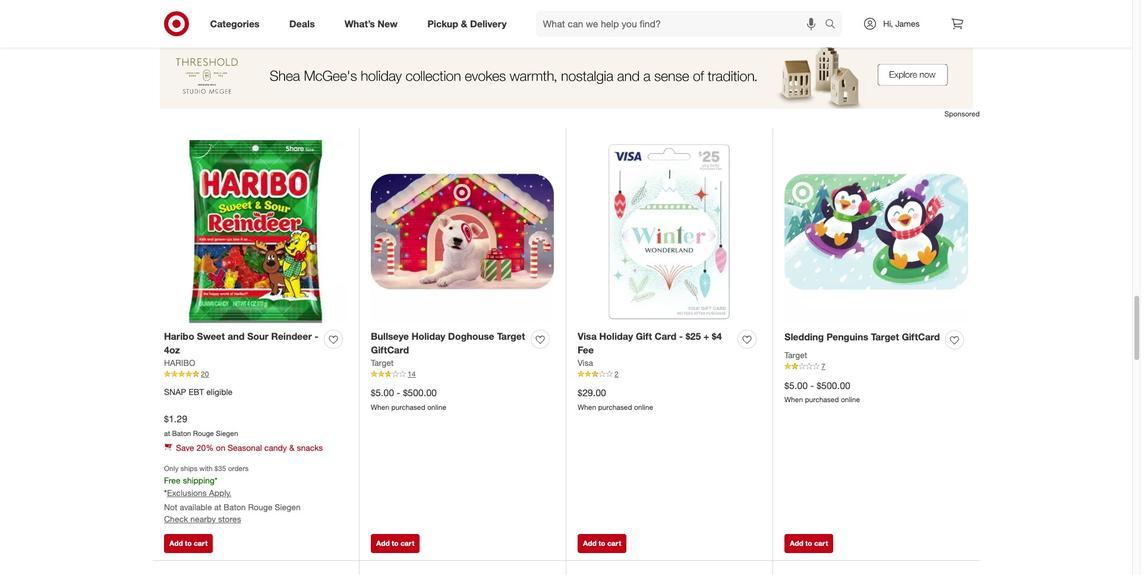 Task type: locate. For each thing, give the bounding box(es) containing it.
1 horizontal spatial $5.00
[[785, 380, 808, 392]]

0 horizontal spatial $5.00
[[371, 387, 394, 399]]

-
[[315, 331, 318, 343], [679, 331, 683, 343], [811, 380, 814, 392], [397, 387, 401, 399]]

$35
[[215, 464, 226, 473]]

rouge inside $1.29 at baton rouge siegen
[[193, 429, 214, 438]]

$5.00 - $500.00 when purchased online for sledding
[[785, 380, 860, 405]]

holiday inside bullseye holiday doghouse target giftcard
[[412, 331, 446, 343]]

ships
[[181, 464, 198, 473]]

1 vertical spatial at
[[214, 502, 221, 512]]

free
[[164, 476, 181, 486]]

$25
[[686, 331, 701, 343]]

at
[[164, 429, 170, 438], [214, 502, 221, 512]]

0 vertical spatial giftcard
[[902, 331, 940, 343]]

seasonal
[[228, 443, 262, 453]]

haribo link
[[164, 357, 195, 369]]

& right candy
[[289, 443, 295, 453]]

1 horizontal spatial $5.00 - $500.00 when purchased online
[[785, 380, 860, 405]]

1 horizontal spatial baton
[[224, 502, 246, 512]]

1 vertical spatial baton
[[224, 502, 246, 512]]

deals link
[[279, 11, 330, 37]]

1 vertical spatial rouge
[[248, 502, 273, 512]]

0 horizontal spatial &
[[289, 443, 295, 453]]

search button
[[820, 11, 849, 39]]

what's
[[345, 18, 375, 29]]

1 vertical spatial giftcard
[[371, 344, 409, 356]]

0 horizontal spatial holiday
[[412, 331, 446, 343]]

orders
[[228, 464, 249, 473]]

7 link
[[785, 362, 969, 372]]

purchased down 7
[[805, 396, 839, 405]]

online
[[841, 396, 860, 405], [427, 403, 447, 412], [634, 403, 653, 412]]

0 vertical spatial baton
[[172, 429, 191, 438]]

categories
[[210, 18, 260, 29]]

save 20% on seasonal candy & snacks
[[176, 443, 323, 453]]

1 horizontal spatial at
[[214, 502, 221, 512]]

1 horizontal spatial $500.00
[[817, 380, 851, 392]]

&
[[461, 18, 468, 29], [289, 443, 295, 453]]

giftcard inside bullseye holiday doghouse target giftcard
[[371, 344, 409, 356]]

visa up fee
[[578, 331, 597, 343]]

holiday for bullseye
[[412, 331, 446, 343]]

online for penguins
[[841, 396, 860, 405]]

+
[[704, 331, 710, 343]]

1 horizontal spatial online
[[634, 403, 653, 412]]

1 holiday from the left
[[412, 331, 446, 343]]

0 horizontal spatial $500.00
[[403, 387, 437, 399]]

0 vertical spatial at
[[164, 429, 170, 438]]

holiday
[[412, 331, 446, 343], [599, 331, 633, 343]]

0 horizontal spatial $5.00 - $500.00 when purchased online
[[371, 387, 447, 412]]

sledding penguins target giftcard link
[[785, 331, 940, 344]]

* down '$35'
[[215, 476, 218, 486]]

rouge down the 'orders'
[[248, 502, 273, 512]]

1 horizontal spatial holiday
[[599, 331, 633, 343]]

when
[[785, 396, 803, 405], [371, 403, 390, 412], [578, 403, 596, 412]]

apply.
[[209, 488, 231, 498]]

baton inside $1.29 at baton rouge siegen
[[172, 429, 191, 438]]

at inside $1.29 at baton rouge siegen
[[164, 429, 170, 438]]

$5.00 - $500.00 when purchased online down 7
[[785, 380, 860, 405]]

$5.00 down sledding
[[785, 380, 808, 392]]

1 horizontal spatial rouge
[[248, 502, 273, 512]]

bullseye
[[371, 331, 409, 343]]

1 visa from the top
[[578, 331, 597, 343]]

online down 2 link
[[634, 403, 653, 412]]

1 vertical spatial &
[[289, 443, 295, 453]]

purchased down $29.00
[[598, 403, 632, 412]]

it
[[393, 12, 397, 21]]

visa for visa
[[578, 358, 593, 368]]

0 horizontal spatial when
[[371, 403, 390, 412]]

add to cart
[[169, 12, 208, 21], [583, 12, 622, 21], [790, 12, 828, 21], [169, 539, 208, 548], [376, 539, 415, 548], [583, 539, 622, 548], [790, 539, 828, 548]]

sledding penguins target giftcard image
[[785, 140, 969, 324]]

- left $25
[[679, 331, 683, 343]]

$500.00 down 7
[[817, 380, 851, 392]]

add to cart button
[[164, 7, 213, 26], [578, 7, 627, 26], [785, 7, 834, 26], [164, 535, 213, 554], [371, 535, 420, 554], [578, 535, 627, 554], [785, 535, 834, 554]]

$5.00 for bullseye holiday doghouse target giftcard
[[371, 387, 394, 399]]

2 visa from the top
[[578, 358, 593, 368]]

0 horizontal spatial rouge
[[193, 429, 214, 438]]

tree hut candy cane foaming gel body wash - peppermint - 18 fl oz image
[[371, 573, 554, 576], [371, 573, 554, 576]]

2 horizontal spatial online
[[841, 396, 860, 405]]

0 vertical spatial rouge
[[193, 429, 214, 438]]

1 horizontal spatial purchased
[[598, 403, 632, 412]]

search
[[820, 19, 849, 31]]

haribo
[[164, 331, 194, 343]]

2 horizontal spatial when
[[785, 396, 803, 405]]

haribo
[[164, 358, 195, 368]]

visa holiday gift card - $25 + $4 fee link
[[578, 330, 733, 357]]

siegen inside $1.29 at baton rouge siegen
[[216, 429, 238, 438]]

0 horizontal spatial purchased
[[391, 403, 425, 412]]

gift
[[636, 331, 652, 343]]

purchased down 14
[[391, 403, 425, 412]]

online inside $29.00 when purchased online
[[634, 403, 653, 412]]

purchased
[[805, 396, 839, 405], [391, 403, 425, 412], [598, 403, 632, 412]]

- inside visa holiday gift card - $25 + $4 fee
[[679, 331, 683, 343]]

$500.00
[[817, 380, 851, 392], [403, 387, 437, 399]]

1 horizontal spatial target link
[[785, 350, 808, 362]]

james
[[896, 18, 920, 29]]

visa
[[578, 331, 597, 343], [578, 358, 593, 368]]

check
[[164, 514, 188, 524]]

$5.00 - $500.00 when purchased online
[[785, 380, 860, 405], [371, 387, 447, 412]]

rouge up 20% on the left bottom of page
[[193, 429, 214, 438]]

0 horizontal spatial siegen
[[216, 429, 238, 438]]

1 vertical spatial siegen
[[275, 502, 301, 512]]

- right reindeer
[[315, 331, 318, 343]]

pick it up
[[376, 12, 408, 21]]

pickup & delivery
[[428, 18, 507, 29]]

cart
[[194, 12, 208, 21], [608, 12, 622, 21], [814, 12, 828, 21], [194, 539, 208, 548], [401, 539, 415, 548], [608, 539, 622, 548], [814, 539, 828, 548]]

sledding penguins target giftcard
[[785, 331, 940, 343]]

purchased inside $29.00 when purchased online
[[598, 403, 632, 412]]

$1.29 at baton rouge siegen
[[164, 413, 238, 438]]

$500.00 for penguins
[[817, 380, 851, 392]]

online down 14 link
[[427, 403, 447, 412]]

$5.00 down bullseye
[[371, 387, 394, 399]]

holiday inside visa holiday gift card - $25 + $4 fee
[[599, 331, 633, 343]]

1 horizontal spatial &
[[461, 18, 468, 29]]

2 holiday from the left
[[599, 331, 633, 343]]

online down the 7 link
[[841, 396, 860, 405]]

baton up save
[[172, 429, 191, 438]]

add
[[169, 12, 183, 21], [583, 12, 597, 21], [790, 12, 804, 21], [169, 539, 183, 548], [376, 539, 390, 548], [583, 539, 597, 548], [790, 539, 804, 548]]

purchased for bullseye
[[391, 403, 425, 412]]

0 horizontal spatial online
[[427, 403, 447, 412]]

delivery
[[470, 18, 507, 29]]

exclusions
[[167, 488, 207, 498]]

snacks
[[297, 443, 323, 453]]

baton
[[172, 429, 191, 438], [224, 502, 246, 512]]

0 horizontal spatial giftcard
[[371, 344, 409, 356]]

* down free
[[164, 488, 167, 498]]

0 horizontal spatial *
[[164, 488, 167, 498]]

doghouse
[[448, 331, 494, 343]]

not
[[164, 502, 177, 512]]

0 vertical spatial visa
[[578, 331, 597, 343]]

0 horizontal spatial at
[[164, 429, 170, 438]]

visa inside visa holiday gift card - $25 + $4 fee
[[578, 331, 597, 343]]

giftcard down bullseye
[[371, 344, 409, 356]]

giftcard up the 7 link
[[902, 331, 940, 343]]

1 horizontal spatial siegen
[[275, 502, 301, 512]]

bullseye holiday doghouse target giftcard image
[[371, 140, 554, 323]]

with
[[200, 464, 213, 473]]

haribo sweet and sour reindeer - 4oz image
[[164, 140, 347, 323], [164, 140, 347, 323]]

hi,
[[884, 18, 893, 29]]

holiday right bullseye
[[412, 331, 446, 343]]

target right doghouse
[[497, 331, 525, 343]]

0 vertical spatial siegen
[[216, 429, 238, 438]]

at inside only ships with $35 orders free shipping * * exclusions apply. not available at baton rouge siegen check nearby stores
[[214, 502, 221, 512]]

pickup & delivery link
[[417, 11, 522, 37]]

14
[[408, 370, 416, 379]]

haribo sweet and sour reindeer - 4oz
[[164, 331, 318, 356]]

ebt
[[189, 387, 204, 397]]

$5.00 - $500.00 when purchased online down 14
[[371, 387, 447, 412]]

visa down fee
[[578, 358, 593, 368]]

2 horizontal spatial purchased
[[805, 396, 839, 405]]

target link
[[785, 350, 808, 362], [371, 357, 394, 369]]

$500.00 down 14
[[403, 387, 437, 399]]

purchased for sledding
[[805, 396, 839, 405]]

when for bullseye holiday doghouse target giftcard
[[371, 403, 390, 412]]

holiday left gift at bottom right
[[599, 331, 633, 343]]

target link down sledding
[[785, 350, 808, 362]]

at down $1.29
[[164, 429, 170, 438]]

& right pickup
[[461, 18, 468, 29]]

- inside haribo sweet and sour reindeer - 4oz
[[315, 331, 318, 343]]

*
[[215, 476, 218, 486], [164, 488, 167, 498]]

when for sledding penguins target giftcard
[[785, 396, 803, 405]]

target link for bullseye holiday doghouse target giftcard
[[371, 357, 394, 369]]

giftcard
[[902, 331, 940, 343], [371, 344, 409, 356]]

at down apply. at the left of page
[[214, 502, 221, 512]]

0 horizontal spatial baton
[[172, 429, 191, 438]]

$5.00
[[785, 380, 808, 392], [371, 387, 394, 399]]

card
[[655, 331, 677, 343]]

haribo sweet and sour reindeer - 4oz link
[[164, 330, 319, 357]]

eligible
[[206, 387, 233, 397]]

rouge
[[193, 429, 214, 438], [248, 502, 273, 512]]

1 horizontal spatial when
[[578, 403, 596, 412]]

0 horizontal spatial target link
[[371, 357, 394, 369]]

baton up stores
[[224, 502, 246, 512]]

target
[[497, 331, 525, 343], [871, 331, 900, 343], [785, 350, 808, 361], [371, 358, 394, 368]]

0 vertical spatial *
[[215, 476, 218, 486]]

only
[[164, 464, 179, 473]]

target inside bullseye holiday doghouse target giftcard
[[497, 331, 525, 343]]

target link down bullseye
[[371, 357, 394, 369]]

1 vertical spatial visa
[[578, 358, 593, 368]]



Task type: vqa. For each thing, say whether or not it's contained in the screenshot.


Task type: describe. For each thing, give the bounding box(es) containing it.
visa holiday gift card - $25 + $4 fee
[[578, 331, 722, 356]]

siegen inside only ships with $35 orders free shipping * * exclusions apply. not available at baton rouge siegen check nearby stores
[[275, 502, 301, 512]]

2
[[615, 370, 619, 379]]

advertisement region
[[153, 41, 980, 109]]

on
[[216, 443, 225, 453]]

visa link
[[578, 357, 593, 369]]

up
[[399, 12, 408, 21]]

pickup
[[428, 18, 458, 29]]

visa holiday gift card - $25 + $4 fee image
[[578, 140, 761, 323]]

save
[[176, 443, 194, 453]]

exclusions apply. button
[[167, 487, 231, 499]]

What can we help you find? suggestions appear below search field
[[536, 11, 828, 37]]

20%
[[197, 443, 214, 453]]

$29.00 when purchased online
[[578, 387, 653, 412]]

penguins
[[827, 331, 869, 343]]

20 link
[[164, 369, 347, 380]]

when inside $29.00 when purchased online
[[578, 403, 596, 412]]

what's new
[[345, 18, 398, 29]]

0 vertical spatial &
[[461, 18, 468, 29]]

pick it up button
[[371, 7, 413, 26]]

shipping
[[183, 476, 215, 486]]

and
[[228, 331, 245, 343]]

$29.00
[[578, 387, 606, 399]]

target up the 7 link
[[871, 331, 900, 343]]

stores
[[218, 514, 241, 524]]

$5.00 for sledding penguins target giftcard
[[785, 380, 808, 392]]

new
[[378, 18, 398, 29]]

categories link
[[200, 11, 275, 37]]

baton inside only ships with $35 orders free shipping * * exclusions apply. not available at baton rouge siegen check nearby stores
[[224, 502, 246, 512]]

check nearby stores button
[[164, 514, 241, 525]]

pick
[[376, 12, 391, 21]]

visa for visa holiday gift card - $25 + $4 fee
[[578, 331, 597, 343]]

snap ebt eligible
[[164, 387, 233, 397]]

holiday for visa
[[599, 331, 633, 343]]

1 horizontal spatial *
[[215, 476, 218, 486]]

4oz
[[164, 344, 180, 356]]

what's new link
[[335, 11, 413, 37]]

$4
[[712, 331, 722, 343]]

target down sledding
[[785, 350, 808, 361]]

sour
[[247, 331, 269, 343]]

14 link
[[371, 369, 554, 380]]

fee
[[578, 344, 594, 356]]

sweet
[[197, 331, 225, 343]]

sledding
[[785, 331, 824, 343]]

bullseye holiday doghouse target giftcard link
[[371, 330, 526, 357]]

available
[[180, 502, 212, 512]]

- down bullseye
[[397, 387, 401, 399]]

sponsored
[[945, 110, 980, 118]]

snap
[[164, 387, 186, 397]]

$1.29
[[164, 413, 187, 425]]

2 link
[[578, 369, 761, 380]]

online for holiday
[[427, 403, 447, 412]]

candy
[[264, 443, 287, 453]]

deals
[[289, 18, 315, 29]]

only ships with $35 orders free shipping * * exclusions apply. not available at baton rouge siegen check nearby stores
[[164, 464, 301, 524]]

target down bullseye
[[371, 358, 394, 368]]

1 vertical spatial *
[[164, 488, 167, 498]]

hi, james
[[884, 18, 920, 29]]

20
[[201, 370, 209, 379]]

7
[[822, 362, 826, 371]]

1 horizontal spatial giftcard
[[902, 331, 940, 343]]

$500.00 for holiday
[[403, 387, 437, 399]]

reindeer
[[271, 331, 312, 343]]

$5.00 - $500.00 when purchased online for bullseye
[[371, 387, 447, 412]]

- down sledding
[[811, 380, 814, 392]]

bullseye holiday doghouse target giftcard
[[371, 331, 525, 356]]

rouge inside only ships with $35 orders free shipping * * exclusions apply. not available at baton rouge siegen check nearby stores
[[248, 502, 273, 512]]

nearby
[[190, 514, 216, 524]]

target link for sledding penguins target giftcard
[[785, 350, 808, 362]]



